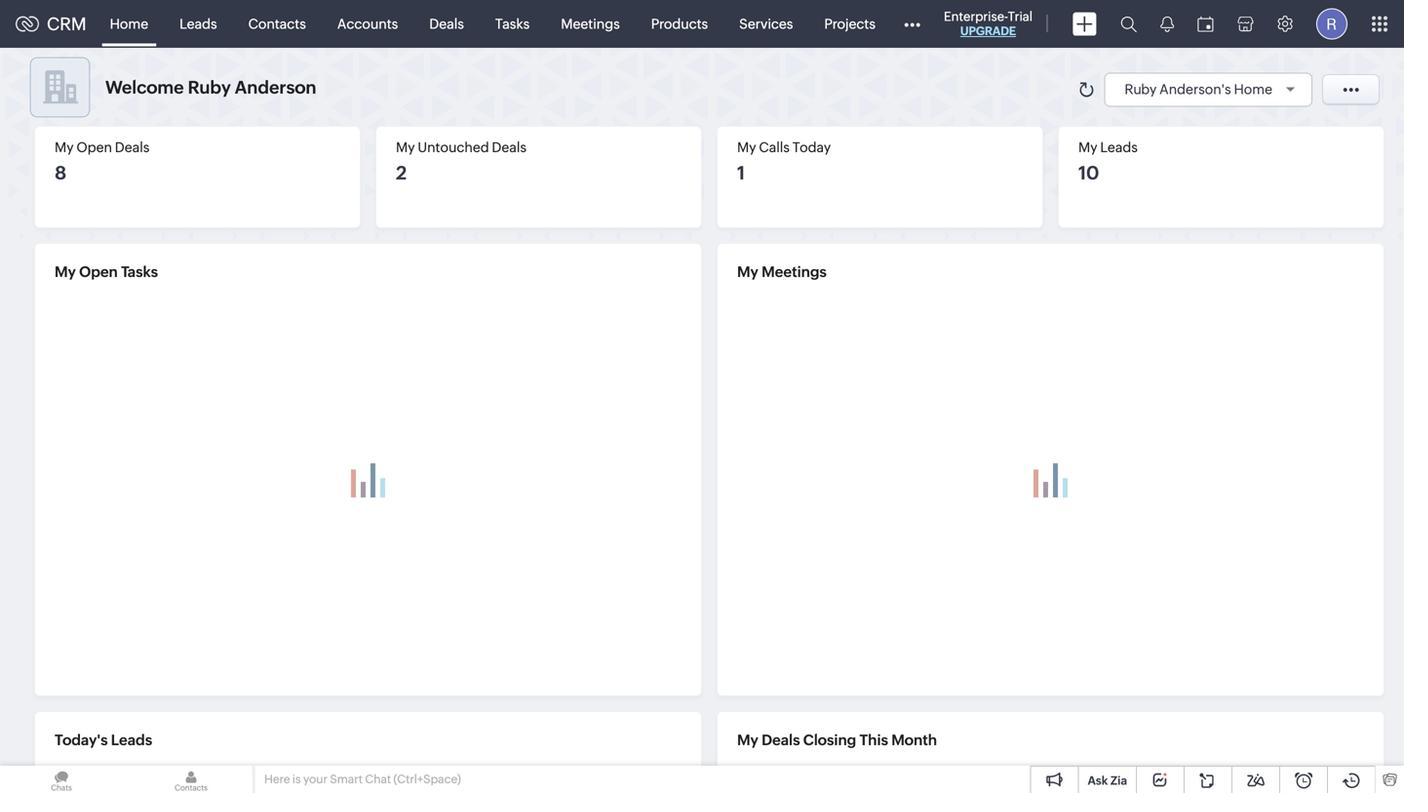 Task type: locate. For each thing, give the bounding box(es) containing it.
signals element
[[1149, 0, 1186, 48]]

2 horizontal spatial leads
[[1101, 139, 1138, 155]]

deals right untouched
[[492, 139, 527, 155]]

tasks
[[495, 16, 530, 32], [121, 263, 158, 280]]

0 vertical spatial meetings
[[561, 16, 620, 32]]

contacts
[[248, 16, 306, 32]]

my inside my calls today 1
[[737, 139, 757, 155]]

0 vertical spatial open
[[76, 139, 112, 155]]

leads
[[180, 16, 217, 32], [1101, 139, 1138, 155], [111, 732, 152, 749]]

deals left closing
[[762, 732, 800, 749]]

deals inside my open deals 8
[[115, 139, 150, 155]]

anderson's
[[1160, 81, 1232, 97]]

deals down welcome
[[115, 139, 150, 155]]

accounts
[[337, 16, 398, 32]]

leads for today's leads
[[111, 732, 152, 749]]

upgrade
[[961, 24, 1017, 38]]

today
[[793, 139, 831, 155]]

my leads 10
[[1079, 139, 1138, 183]]

1 vertical spatial open
[[79, 263, 118, 280]]

meetings
[[561, 16, 620, 32], [762, 263, 827, 280]]

leads inside my leads 10
[[1101, 139, 1138, 155]]

deals link
[[414, 0, 480, 47]]

1 horizontal spatial home
[[1234, 81, 1273, 97]]

0 horizontal spatial leads
[[111, 732, 152, 749]]

my for my meetings
[[737, 263, 759, 280]]

my for my open tasks
[[55, 263, 76, 280]]

open
[[76, 139, 112, 155], [79, 263, 118, 280]]

my inside my untouched deals 2
[[396, 139, 415, 155]]

ruby left anderson's
[[1125, 81, 1157, 97]]

deals inside my untouched deals 2
[[492, 139, 527, 155]]

my
[[55, 139, 74, 155], [396, 139, 415, 155], [737, 139, 757, 155], [1079, 139, 1098, 155], [55, 263, 76, 280], [737, 263, 759, 280], [737, 732, 759, 749]]

open inside my open deals 8
[[76, 139, 112, 155]]

home right anderson's
[[1234, 81, 1273, 97]]

my untouched deals 2
[[396, 139, 527, 183]]

my meetings
[[737, 263, 827, 280]]

1 vertical spatial leads
[[1101, 139, 1138, 155]]

home
[[110, 16, 148, 32], [1234, 81, 1273, 97]]

1 horizontal spatial meetings
[[762, 263, 827, 280]]

home right the crm
[[110, 16, 148, 32]]

welcome ruby anderson
[[105, 77, 317, 97]]

open for tasks
[[79, 263, 118, 280]]

here
[[264, 773, 290, 786]]

deals
[[430, 16, 464, 32], [115, 139, 150, 155], [492, 139, 527, 155], [762, 732, 800, 749]]

1 horizontal spatial tasks
[[495, 16, 530, 32]]

1 horizontal spatial ruby
[[1125, 81, 1157, 97]]

0 vertical spatial home
[[110, 16, 148, 32]]

projects link
[[809, 0, 892, 47]]

profile element
[[1305, 0, 1360, 47]]

your
[[303, 773, 328, 786]]

products link
[[636, 0, 724, 47]]

my open deals 8
[[55, 139, 150, 183]]

my for my deals closing this month
[[737, 732, 759, 749]]

signals image
[[1161, 16, 1174, 32]]

ruby
[[188, 77, 231, 97], [1125, 81, 1157, 97]]

2 vertical spatial leads
[[111, 732, 152, 749]]

anderson
[[235, 77, 317, 97]]

my inside my leads 10
[[1079, 139, 1098, 155]]

services
[[740, 16, 793, 32]]

0 horizontal spatial tasks
[[121, 263, 158, 280]]

ask zia
[[1088, 774, 1128, 787]]

my for my open deals 8
[[55, 139, 74, 155]]

leads link
[[164, 0, 233, 47]]

month
[[892, 732, 937, 749]]

my for my calls today 1
[[737, 139, 757, 155]]

10
[[1079, 162, 1100, 183]]

1 vertical spatial meetings
[[762, 263, 827, 280]]

my inside my open deals 8
[[55, 139, 74, 155]]

products
[[651, 16, 708, 32]]

1 horizontal spatial leads
[[180, 16, 217, 32]]

today's
[[55, 732, 108, 749]]

search element
[[1109, 0, 1149, 48]]

ruby down leads link
[[188, 77, 231, 97]]

is
[[293, 773, 301, 786]]



Task type: vqa. For each thing, say whether or not it's contained in the screenshot.


Task type: describe. For each thing, give the bounding box(es) containing it.
my calls today 1
[[737, 139, 831, 183]]

my for my leads 10
[[1079, 139, 1098, 155]]

ask
[[1088, 774, 1108, 787]]

calls
[[759, 139, 790, 155]]

Other Modules field
[[892, 8, 934, 40]]

logo image
[[16, 16, 39, 32]]

home link
[[94, 0, 164, 47]]

welcome
[[105, 77, 184, 97]]

untouched
[[418, 139, 489, 155]]

profile image
[[1317, 8, 1348, 40]]

0 horizontal spatial meetings
[[561, 16, 620, 32]]

enterprise-trial upgrade
[[944, 9, 1033, 38]]

my deals closing this month
[[737, 732, 937, 749]]

smart
[[330, 773, 363, 786]]

create menu element
[[1061, 0, 1109, 47]]

crm
[[47, 14, 86, 34]]

contacts link
[[233, 0, 322, 47]]

services link
[[724, 0, 809, 47]]

this
[[860, 732, 889, 749]]

accounts link
[[322, 0, 414, 47]]

my open tasks
[[55, 263, 158, 280]]

chat
[[365, 773, 391, 786]]

calendar image
[[1198, 16, 1214, 32]]

8
[[55, 162, 66, 183]]

1 vertical spatial home
[[1234, 81, 1273, 97]]

2
[[396, 162, 407, 183]]

create menu image
[[1073, 12, 1097, 36]]

search image
[[1121, 16, 1137, 32]]

ruby anderson's home
[[1125, 81, 1273, 97]]

tasks link
[[480, 0, 546, 47]]

closing
[[804, 732, 857, 749]]

trial
[[1008, 9, 1033, 24]]

chats image
[[0, 766, 123, 793]]

0 horizontal spatial home
[[110, 16, 148, 32]]

1 vertical spatial tasks
[[121, 263, 158, 280]]

zia
[[1111, 774, 1128, 787]]

meetings link
[[546, 0, 636, 47]]

enterprise-
[[944, 9, 1008, 24]]

my for my untouched deals 2
[[396, 139, 415, 155]]

projects
[[825, 16, 876, 32]]

0 vertical spatial tasks
[[495, 16, 530, 32]]

open for deals
[[76, 139, 112, 155]]

crm link
[[16, 14, 86, 34]]

leads for my leads 10
[[1101, 139, 1138, 155]]

today's leads
[[55, 732, 152, 749]]

ruby anderson's home link
[[1125, 81, 1302, 97]]

0 horizontal spatial ruby
[[188, 77, 231, 97]]

contacts image
[[130, 766, 253, 793]]

1
[[737, 162, 745, 183]]

(ctrl+space)
[[394, 773, 461, 786]]

0 vertical spatial leads
[[180, 16, 217, 32]]

deals left tasks link
[[430, 16, 464, 32]]

here is your smart chat (ctrl+space)
[[264, 773, 461, 786]]



